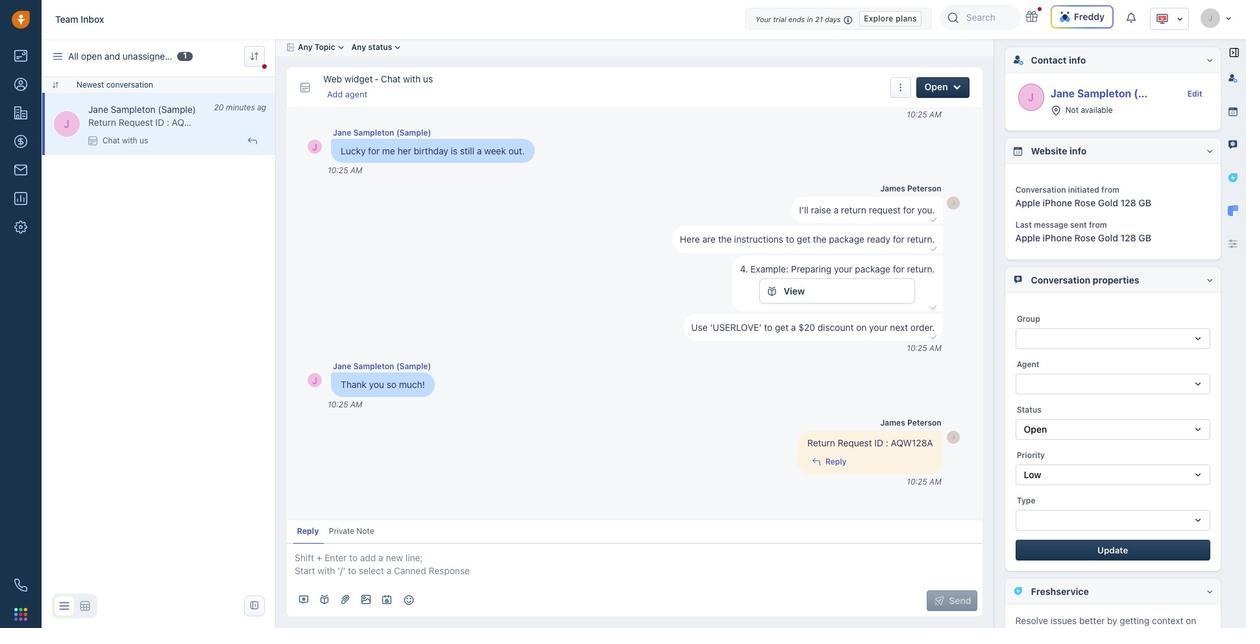 Task type: describe. For each thing, give the bounding box(es) containing it.
jane down newest
[[88, 104, 108, 115]]

unassigned
[[123, 50, 170, 61]]

21
[[815, 15, 823, 23]]

4. example: preparing your package for return.
[[740, 263, 935, 274]]

still
[[460, 145, 474, 156]]

iphone inside conversation initiated from apple iphone rose gold 128 gb
[[1043, 197, 1072, 208]]

contact
[[1031, 55, 1067, 66]]

2 ic_single_tick image from the top
[[930, 303, 938, 312]]

website
[[1031, 145, 1067, 156]]

all
[[68, 50, 79, 61]]

me
[[382, 145, 395, 156]]

freddy button
[[1051, 5, 1114, 29]]

conversation initiated from apple iphone rose gold 128 gb
[[1016, 185, 1151, 208]]

week
[[484, 145, 506, 156]]

james for request
[[880, 184, 905, 193]]

chat with us
[[103, 136, 148, 145]]

apple inside last message sent from apple iphone rose gold 128 gb
[[1016, 232, 1040, 243]]

j for jane sampleton (sample) button related to you
[[312, 375, 317, 386]]

20 minutes ago
[[214, 103, 271, 112]]

last message sent from apple iphone rose gold 128 gb
[[1016, 220, 1151, 243]]

sampleton up you
[[353, 362, 394, 371]]

peterson for i'll raise a return request for you.
[[907, 184, 942, 193]]

j down team inbox element
[[64, 118, 70, 130]]

1 vertical spatial to
[[764, 322, 773, 333]]

freshservice button
[[1005, 579, 1221, 605]]

info for conversation initiated from
[[1070, 145, 1087, 156]]

preparing
[[791, 263, 832, 274]]

lucky
[[341, 145, 366, 156]]

reply button
[[807, 456, 850, 468]]

0 vertical spatial tab list
[[1221, 68, 1246, 230]]

much!
[[399, 379, 425, 390]]

and inside the "resolve issues better by getting context on previous and current email conversations."
[[1054, 627, 1069, 628]]

james for aqw128a
[[880, 418, 905, 427]]

1 horizontal spatial a
[[791, 322, 796, 333]]

not
[[1066, 105, 1079, 115]]

thank you so much!
[[341, 379, 425, 390]]

i'll
[[799, 204, 809, 216]]

conversations
[[173, 50, 231, 61]]

use
[[691, 322, 708, 333]]

tab list containing reply
[[287, 521, 751, 544]]

note
[[357, 526, 374, 536]]

0 horizontal spatial a
[[477, 145, 482, 156]]

here are the instructions to get the package ready for return.
[[680, 234, 935, 245]]

chevron down image
[[953, 83, 961, 91]]

request
[[869, 204, 901, 216]]

1 the from the left
[[718, 234, 732, 245]]

example:
[[751, 263, 789, 274]]

gb inside last message sent from apple iphone rose gold 128 gb
[[1139, 232, 1151, 243]]

gb inside conversation initiated from apple iphone rose gold 128 gb
[[1139, 197, 1151, 208]]

contact info button
[[1005, 47, 1221, 73]]

any status
[[352, 42, 392, 52]]

view
[[784, 286, 805, 297]]

plans
[[896, 14, 917, 23]]

getting
[[1120, 615, 1150, 626]]

properties
[[1093, 274, 1139, 285]]

(sample) up much!
[[396, 362, 431, 371]]

request inside conversations, use up and down arrows to read conversations element
[[838, 437, 872, 448]]

i'll raise a return request for you.
[[799, 204, 935, 216]]

jane up lucky
[[333, 128, 351, 137]]

ic_single_tick image for use 'userlove' to get a $20 discount on your next order.
[[930, 332, 938, 342]]

j for the contact info dropdown button
[[1028, 92, 1034, 103]]

team
[[55, 14, 78, 25]]

mobile image
[[88, 136, 97, 145]]

0 horizontal spatial :
[[167, 117, 169, 128]]

issues
[[1051, 615, 1077, 626]]

agent
[[345, 89, 367, 99]]

4.
[[740, 263, 748, 274]]

0 vertical spatial id
[[155, 117, 164, 128]]

: inside conversations, use up and down arrows to read conversations element
[[886, 437, 888, 448]]

agent
[[1017, 359, 1040, 369]]

sampleton up me
[[353, 128, 394, 137]]

128 inside last message sent from apple iphone rose gold 128 gb
[[1121, 232, 1136, 243]]

angle down image for freshservice
[[1207, 587, 1213, 596]]

return inside conversations, use up and down arrows to read conversations element
[[807, 437, 835, 448]]

james peterson for request
[[880, 184, 942, 193]]

ends
[[788, 15, 805, 23]]

us inside web widget - chat with us add agent
[[423, 73, 433, 84]]

(sample) left 20
[[158, 104, 196, 115]]

next
[[890, 322, 908, 333]]

on inside the "resolve issues better by getting context on previous and current email conversations."
[[1186, 615, 1196, 626]]

widget
[[345, 73, 373, 84]]

are
[[702, 234, 716, 245]]

trial
[[773, 15, 786, 23]]

discount
[[818, 322, 854, 333]]

0 vertical spatial request
[[119, 117, 153, 128]]

0 horizontal spatial us
[[140, 136, 148, 145]]

angle down image for contact info
[[1207, 56, 1213, 65]]

apple inside conversation initiated from apple iphone rose gold 128 gb
[[1016, 197, 1040, 208]]

0 vertical spatial on
[[856, 322, 867, 333]]

in
[[807, 15, 813, 23]]

chat inside web widget - chat with us add agent
[[381, 73, 401, 84]]

conversation for conversation properties
[[1031, 274, 1090, 285]]

any for any topic
[[298, 42, 313, 52]]

email
[[1105, 627, 1127, 628]]

for left the you.
[[903, 204, 915, 216]]

instructions
[[734, 234, 783, 245]]

emoji image
[[404, 595, 414, 606]]

0 horizontal spatial with
[[122, 136, 137, 145]]

return
[[841, 204, 866, 216]]

with inside web widget - chat with us add agent
[[403, 73, 421, 84]]

all open and unassigned conversations
[[68, 50, 231, 61]]

conversations.
[[1129, 627, 1190, 628]]

freddy
[[1074, 11, 1105, 22]]

conversation for conversation initiated from apple iphone rose gold 128 gb
[[1016, 185, 1066, 195]]

reply inside button
[[826, 457, 847, 466]]

freshworks switcher image
[[14, 608, 27, 621]]

aqw128a inside conversations, use up and down arrows to read conversations element
[[891, 437, 933, 448]]

(sample) up her on the left top of page
[[396, 128, 431, 137]]

missing translation "unavailable" for locale "en-us" image
[[1156, 12, 1169, 25]]

add
[[327, 89, 343, 99]]

your trial ends in 21 days
[[756, 15, 841, 23]]

explore
[[864, 14, 893, 23]]

gold inside last message sent from apple iphone rose gold 128 gb
[[1098, 232, 1118, 243]]

you.
[[917, 204, 935, 216]]

web
[[323, 73, 342, 84]]

bell regular image
[[1127, 12, 1137, 23]]

2 the from the left
[[813, 234, 827, 245]]

2 return. from the top
[[907, 263, 935, 274]]

raise
[[811, 204, 831, 216]]

0 horizontal spatial chat
[[103, 136, 120, 145]]

is
[[451, 145, 458, 156]]

0 vertical spatial get
[[797, 234, 811, 245]]

128 inside conversation initiated from apple iphone rose gold 128 gb
[[1121, 197, 1136, 208]]

jane up thank
[[333, 362, 351, 371]]

phone image
[[14, 579, 27, 592]]

conversations, use up and down arrows to read conversations element
[[286, 66, 983, 519]]

ic_single_tick image
[[930, 244, 938, 254]]

0 horizontal spatial aqw128a
[[172, 117, 214, 128]]

reply link
[[293, 521, 324, 544]]

open
[[925, 81, 948, 92]]

explore plans
[[864, 14, 917, 23]]

(sample) left edit
[[1134, 88, 1180, 99]]

send
[[949, 595, 971, 606]]

you
[[369, 379, 384, 390]]

phone element
[[8, 572, 34, 598]]

type
[[1017, 496, 1036, 505]]



Task type: locate. For each thing, give the bounding box(es) containing it.
j left thank
[[312, 375, 317, 386]]

128 up properties
[[1121, 232, 1136, 243]]

1 vertical spatial angle down image
[[1207, 587, 1213, 596]]

1 horizontal spatial aqw128a
[[891, 437, 933, 448]]

add agent button
[[327, 86, 367, 102]]

any inside dropdown button
[[352, 42, 366, 52]]

request up reply button
[[838, 437, 872, 448]]

thread reply icon image
[[811, 457, 822, 467]]

apple down last at the right of page
[[1016, 232, 1040, 243]]

and down issues
[[1054, 627, 1069, 628]]

0 vertical spatial :
[[167, 117, 169, 128]]

return. down ic_single_tick icon on the right top of the page
[[907, 263, 935, 274]]

0 vertical spatial james
[[880, 184, 905, 193]]

1 horizontal spatial tab list
[[1221, 68, 1246, 230]]

angle down image
[[1207, 56, 1213, 65], [1207, 587, 1213, 596]]

0 horizontal spatial on
[[856, 322, 867, 333]]

peterson
[[907, 184, 942, 193], [907, 418, 942, 427]]

ic_arrow_down image
[[1225, 14, 1232, 22]]

jane sampleton (sample) button up thank you so much! at bottom left
[[333, 361, 431, 372]]

angle down image inside freshservice dropdown button
[[1207, 587, 1213, 596]]

get left $20
[[775, 322, 789, 333]]

2 peterson from the top
[[907, 418, 942, 427]]

1 vertical spatial return.
[[907, 263, 935, 274]]

newest
[[77, 80, 104, 90]]

128 up last message sent from apple iphone rose gold 128 gb
[[1121, 197, 1136, 208]]

a left $20
[[791, 322, 796, 333]]

james peterson
[[880, 184, 942, 193], [880, 418, 942, 427]]

peterson for return request id : aqw128a
[[907, 418, 942, 427]]

2 any from the left
[[352, 42, 366, 52]]

james peterson for aqw128a
[[880, 418, 942, 427]]

conversation inside dropdown button
[[1031, 274, 1090, 285]]

0 vertical spatial return
[[88, 117, 116, 128]]

conversation up message
[[1016, 185, 1066, 195]]

previous
[[1016, 627, 1051, 628]]

your left the next
[[869, 322, 888, 333]]

newest conversation
[[77, 80, 153, 90]]

team inbox element
[[53, 82, 77, 88]]

info
[[1069, 55, 1086, 66], [1070, 145, 1087, 156]]

return request id : aqw128a up the chat with us at the top of page
[[88, 117, 214, 128]]

us right mobile image
[[140, 136, 148, 145]]

chat right mobile image
[[103, 136, 120, 145]]

chat
[[381, 73, 401, 84], [103, 136, 120, 145]]

jane sampleton (sample) up me
[[333, 128, 431, 137]]

james
[[880, 184, 905, 193], [880, 418, 905, 427]]

conversation inside conversation initiated from apple iphone rose gold 128 gb
[[1016, 185, 1066, 195]]

2 james from the top
[[880, 418, 905, 427]]

2 horizontal spatial a
[[834, 204, 839, 216]]

info right website
[[1070, 145, 1087, 156]]

team inbox image
[[251, 52, 258, 60]]

private note
[[329, 526, 374, 536]]

a right 'still'
[[477, 145, 482, 156]]

0 horizontal spatial reply
[[297, 526, 319, 536]]

0 vertical spatial us
[[423, 73, 433, 84]]

1 vertical spatial iphone
[[1043, 232, 1072, 243]]

on right discount
[[856, 322, 867, 333]]

2 vertical spatial a
[[791, 322, 796, 333]]

1 vertical spatial from
[[1089, 220, 1107, 230]]

1 vertical spatial gold
[[1098, 232, 1118, 243]]

return up thread reply icon
[[807, 437, 835, 448]]

1 vertical spatial jane sampleton (sample) button
[[333, 361, 431, 372]]

angle down image inside website info dropdown button
[[1207, 147, 1213, 156]]

info for j
[[1069, 55, 1086, 66]]

0 vertical spatial apple
[[1016, 197, 1040, 208]]

status
[[1017, 405, 1042, 415]]

20
[[214, 103, 224, 112]]

0 vertical spatial reply
[[826, 457, 847, 466]]

return request id : aqw128a inside conversations, use up and down arrows to read conversations element
[[807, 437, 933, 448]]

-
[[375, 73, 379, 84]]

initiated
[[1068, 185, 1099, 195]]

any status button
[[344, 42, 408, 53]]

jane up map pin icon
[[1051, 88, 1075, 99]]

return. down the you.
[[907, 234, 935, 245]]

for left me
[[368, 145, 380, 156]]

and
[[105, 50, 120, 61], [1054, 627, 1069, 628]]

ic_single_tick image right the next
[[930, 332, 938, 342]]

0 vertical spatial 128
[[1121, 197, 1136, 208]]

2 jane sampleton (sample) button from the top
[[333, 361, 431, 372]]

1 vertical spatial on
[[1186, 615, 1196, 626]]

send button
[[927, 591, 977, 611]]

j left lucky
[[312, 141, 317, 152]]

jane sampleton (sample) up thank you so much! at bottom left
[[333, 362, 431, 371]]

j down contact
[[1028, 92, 1034, 103]]

your
[[756, 15, 771, 23]]

ago
[[257, 103, 271, 112]]

2 angle down image from the top
[[1207, 276, 1213, 285]]

j for jane sampleton (sample) button corresponding to for
[[312, 141, 317, 152]]

here
[[680, 234, 700, 245]]

not available
[[1066, 105, 1113, 115]]

1 vertical spatial reply
[[297, 526, 319, 536]]

from right initiated on the right top
[[1102, 185, 1120, 195]]

jane sampleton (sample) button for you
[[333, 361, 431, 372]]

contact info
[[1031, 55, 1086, 66]]

return up mobile image
[[88, 117, 116, 128]]

1 horizontal spatial id
[[875, 437, 883, 448]]

thank
[[341, 379, 367, 390]]

info inside dropdown button
[[1070, 145, 1087, 156]]

1 gb from the top
[[1139, 197, 1151, 208]]

ic_single_tick image
[[930, 215, 938, 224], [930, 303, 938, 312], [930, 332, 938, 342]]

jane sampleton (sample) up available on the top of the page
[[1051, 88, 1180, 99]]

1 horizontal spatial us
[[423, 73, 433, 84]]

to right the "'userlove'"
[[764, 322, 773, 333]]

1 horizontal spatial return
[[807, 437, 835, 448]]

iphone inside last message sent from apple iphone rose gold 128 gb
[[1043, 232, 1072, 243]]

0 vertical spatial gold
[[1098, 197, 1118, 208]]

return request id : aqw128a up reply button
[[807, 437, 933, 448]]

out.
[[509, 145, 525, 156]]

your up view link
[[834, 263, 853, 274]]

to right 'instructions'
[[786, 234, 794, 245]]

0 horizontal spatial id
[[155, 117, 164, 128]]

rose
[[1075, 197, 1096, 208], [1075, 232, 1096, 243]]

0 vertical spatial angle down image
[[1207, 147, 1213, 156]]

iphone down message
[[1043, 232, 1072, 243]]

reply left private
[[297, 526, 319, 536]]

1 vertical spatial info
[[1070, 145, 1087, 156]]

1 apple from the top
[[1016, 197, 1040, 208]]

0 vertical spatial your
[[834, 263, 853, 274]]

1 angle down image from the top
[[1207, 147, 1213, 156]]

the right are
[[718, 234, 732, 245]]

1 vertical spatial a
[[834, 204, 839, 216]]

0 horizontal spatial tab list
[[287, 521, 751, 544]]

0 vertical spatial return.
[[907, 234, 935, 245]]

gold down initiated on the right top
[[1098, 197, 1118, 208]]

0 vertical spatial and
[[105, 50, 120, 61]]

her
[[398, 145, 411, 156]]

ready
[[867, 234, 891, 245]]

lucky for me her birthday is still a week out.
[[341, 145, 525, 156]]

topic
[[315, 42, 335, 52]]

0 vertical spatial return request id : aqw128a
[[88, 117, 214, 128]]

1 horizontal spatial return request id : aqw128a
[[807, 437, 933, 448]]

0 horizontal spatial any
[[298, 42, 313, 52]]

angle down image inside the "conversation properties" dropdown button
[[1207, 276, 1213, 285]]

available
[[1081, 105, 1113, 115]]

1 return. from the top
[[907, 234, 935, 245]]

package down ready
[[855, 263, 891, 274]]

package down the "return"
[[829, 234, 865, 245]]

info inside dropdown button
[[1069, 55, 1086, 66]]

0 vertical spatial with
[[403, 73, 421, 84]]

1 horizontal spatial get
[[797, 234, 811, 245]]

order.
[[911, 322, 935, 333]]

iphone
[[1043, 197, 1072, 208], [1043, 232, 1072, 243]]

1 vertical spatial gb
[[1139, 232, 1151, 243]]

0 horizontal spatial to
[[764, 322, 773, 333]]

a right raise
[[834, 204, 839, 216]]

apple up last at the right of page
[[1016, 197, 1040, 208]]

1 info from the top
[[1069, 55, 1086, 66]]

128
[[1121, 197, 1136, 208], [1121, 232, 1136, 243]]

sent
[[1070, 220, 1087, 230]]

ic_single_tick image for i'll raise a return request for you.
[[930, 215, 938, 224]]

None text field
[[287, 544, 982, 585]]

1 horizontal spatial request
[[838, 437, 872, 448]]

ic_arrow_down image
[[1177, 14, 1183, 23]]

edit
[[1188, 89, 1202, 99]]

1 vertical spatial chat
[[103, 136, 120, 145]]

10:25
[[907, 110, 927, 119], [328, 166, 348, 175], [907, 344, 927, 353], [328, 400, 348, 409], [907, 477, 927, 487]]

with right mobile image
[[122, 136, 137, 145]]

0 vertical spatial package
[[829, 234, 865, 245]]

website info
[[1031, 145, 1087, 156]]

rose inside conversation initiated from apple iphone rose gold 128 gb
[[1075, 197, 1096, 208]]

so
[[387, 379, 397, 390]]

angle down image for conversation properties
[[1207, 276, 1213, 285]]

website info button
[[1005, 138, 1221, 164]]

on right context
[[1186, 615, 1196, 626]]

2 gb from the top
[[1139, 232, 1151, 243]]

conversation
[[1016, 185, 1066, 195], [1031, 274, 1090, 285]]

jane sampleton (sample)
[[1051, 88, 1180, 99], [88, 104, 196, 115], [333, 128, 431, 137], [333, 362, 431, 371]]

open button
[[916, 77, 969, 98]]

for up the next
[[893, 263, 905, 274]]

1 vertical spatial id
[[875, 437, 883, 448]]

1 horizontal spatial on
[[1186, 615, 1196, 626]]

0 vertical spatial james peterson
[[880, 184, 942, 193]]

any left status
[[352, 42, 366, 52]]

iphone up message
[[1043, 197, 1072, 208]]

0 vertical spatial aqw128a
[[172, 117, 214, 128]]

last
[[1016, 220, 1032, 230]]

1 vertical spatial :
[[886, 437, 888, 448]]

2 rose from the top
[[1075, 232, 1096, 243]]

return.
[[907, 234, 935, 245], [907, 263, 935, 274]]

'userlove'
[[710, 322, 762, 333]]

0 vertical spatial to
[[786, 234, 794, 245]]

0 vertical spatial rose
[[1075, 197, 1096, 208]]

jane sampleton (sample) down conversation
[[88, 104, 196, 115]]

request up the chat with us at the top of page
[[119, 117, 153, 128]]

rose inside last message sent from apple iphone rose gold 128 gb
[[1075, 232, 1096, 243]]

1 vertical spatial get
[[775, 322, 789, 333]]

1 james from the top
[[880, 184, 905, 193]]

group
[[1017, 314, 1040, 324]]

id inside conversations, use up and down arrows to read conversations element
[[875, 437, 883, 448]]

from right sent
[[1089, 220, 1107, 230]]

1 rose from the top
[[1075, 197, 1096, 208]]

1 horizontal spatial chat
[[381, 73, 401, 84]]

from inside last message sent from apple iphone rose gold 128 gb
[[1089, 220, 1107, 230]]

1 vertical spatial return
[[807, 437, 835, 448]]

any left "topic"
[[298, 42, 313, 52]]

1 vertical spatial apple
[[1016, 232, 1040, 243]]

1 vertical spatial james peterson
[[880, 418, 942, 427]]

2 128 from the top
[[1121, 232, 1136, 243]]

angle down image for website info
[[1207, 147, 1213, 156]]

1 gold from the top
[[1098, 197, 1118, 208]]

status
[[368, 42, 392, 52]]

gold inside conversation initiated from apple iphone rose gold 128 gb
[[1098, 197, 1118, 208]]

minutes
[[226, 103, 255, 112]]

0 vertical spatial conversation
[[1016, 185, 1066, 195]]

chat right the -
[[381, 73, 401, 84]]

0 vertical spatial info
[[1069, 55, 1086, 66]]

team inbox
[[55, 14, 104, 25]]

angle down image inside the contact info dropdown button
[[1207, 56, 1213, 65]]

1 horizontal spatial with
[[403, 73, 421, 84]]

0 vertical spatial a
[[477, 145, 482, 156]]

2 james peterson from the top
[[880, 418, 942, 427]]

reply right thread reply icon
[[826, 457, 847, 466]]

sliders image
[[1229, 238, 1237, 249]]

1 ic_single_tick image from the top
[[930, 215, 938, 224]]

better
[[1079, 615, 1105, 626]]

(sample)
[[1134, 88, 1180, 99], [158, 104, 196, 115], [396, 128, 431, 137], [396, 362, 431, 371]]

by
[[1107, 615, 1117, 626]]

any inside dropdown button
[[298, 42, 313, 52]]

rose down initiated on the right top
[[1075, 197, 1096, 208]]

1 horizontal spatial :
[[886, 437, 888, 448]]

0 horizontal spatial return request id : aqw128a
[[88, 117, 214, 128]]

any topic button
[[286, 42, 344, 53]]

1
[[183, 51, 187, 61]]

1 jane sampleton (sample) button from the top
[[333, 127, 431, 138]]

view link
[[760, 279, 915, 304]]

:
[[167, 117, 169, 128], [886, 437, 888, 448]]

None field
[[1016, 328, 1210, 349], [1016, 374, 1210, 394], [1016, 419, 1210, 440], [1016, 465, 1210, 485], [1016, 510, 1210, 531], [1016, 328, 1210, 349], [1016, 374, 1210, 394], [1016, 419, 1210, 440], [1016, 465, 1210, 485], [1016, 510, 1210, 531]]

0 horizontal spatial your
[[834, 263, 853, 274]]

to
[[786, 234, 794, 245], [764, 322, 773, 333]]

1 vertical spatial peterson
[[907, 418, 942, 427]]

1 vertical spatial angle down image
[[1207, 276, 1213, 285]]

priority
[[1017, 450, 1045, 460]]

any for any status
[[352, 42, 366, 52]]

1 vertical spatial your
[[869, 322, 888, 333]]

0 horizontal spatial request
[[119, 117, 153, 128]]

0 vertical spatial ic_single_tick image
[[930, 215, 938, 224]]

0 vertical spatial jane sampleton (sample) button
[[333, 127, 431, 138]]

0 horizontal spatial the
[[718, 234, 732, 245]]

map pin image
[[1051, 106, 1063, 115]]

0 vertical spatial from
[[1102, 185, 1120, 195]]

0 horizontal spatial return
[[88, 117, 116, 128]]

1 128 from the top
[[1121, 197, 1136, 208]]

1 vertical spatial conversation
[[1031, 274, 1090, 285]]

with right the -
[[403, 73, 421, 84]]

days
[[825, 15, 841, 23]]

conversation properties button
[[1005, 267, 1221, 293]]

us right the -
[[423, 73, 433, 84]]

jane sampleton (sample) button for for
[[333, 127, 431, 138]]

1 vertical spatial request
[[838, 437, 872, 448]]

1 horizontal spatial to
[[786, 234, 794, 245]]

birthday
[[414, 145, 448, 156]]

2 angle down image from the top
[[1207, 587, 1213, 596]]

conversation up the group
[[1031, 274, 1090, 285]]

angle down image
[[1207, 147, 1213, 156], [1207, 276, 1213, 285]]

use 'userlove' to get a $20 discount on your next order.
[[691, 322, 935, 333]]

1 james peterson from the top
[[880, 184, 942, 193]]

gb up properties
[[1139, 232, 1151, 243]]

open
[[81, 50, 102, 61]]

private note link
[[325, 521, 379, 543]]

and right open
[[105, 50, 120, 61]]

1 vertical spatial aqw128a
[[891, 437, 933, 448]]

ic_single_tick image up ic_single_tick icon on the right top of the page
[[930, 215, 938, 224]]

gold
[[1098, 197, 1118, 208], [1098, 232, 1118, 243]]

jane sampleton (sample) button up me
[[333, 127, 431, 138]]

0 horizontal spatial and
[[105, 50, 120, 61]]

get down i'll at right top
[[797, 234, 811, 245]]

0 vertical spatial angle down image
[[1207, 56, 1213, 65]]

rose down sent
[[1075, 232, 1096, 243]]

2 info from the top
[[1070, 145, 1087, 156]]

tab list
[[1221, 68, 1246, 230], [287, 521, 751, 544]]

1 vertical spatial tab list
[[287, 521, 751, 544]]

the down raise
[[813, 234, 827, 245]]

0 horizontal spatial get
[[775, 322, 789, 333]]

0 vertical spatial gb
[[1139, 197, 1151, 208]]

1 peterson from the top
[[907, 184, 942, 193]]

sampleton up available on the top of the page
[[1077, 88, 1131, 99]]

info right contact
[[1069, 55, 1086, 66]]

icon image
[[54, 596, 75, 617], [75, 596, 95, 617], [249, 600, 260, 611]]

$20
[[799, 322, 815, 333]]

ic_info_icon image
[[844, 14, 853, 25]]

1 angle down image from the top
[[1207, 56, 1213, 65]]

3 ic_single_tick image from the top
[[930, 332, 938, 342]]

1 vertical spatial ic_single_tick image
[[930, 303, 938, 312]]

current
[[1072, 627, 1102, 628]]

2 apple from the top
[[1016, 232, 1040, 243]]

0 vertical spatial iphone
[[1043, 197, 1072, 208]]

1 vertical spatial package
[[855, 263, 891, 274]]

1 any from the left
[[298, 42, 313, 52]]

1 horizontal spatial the
[[813, 234, 827, 245]]

inbox
[[81, 14, 104, 25]]

1 vertical spatial us
[[140, 136, 148, 145]]

gold up the "conversation properties" dropdown button
[[1098, 232, 1118, 243]]

gb down website info dropdown button
[[1139, 197, 1151, 208]]

1 vertical spatial rose
[[1075, 232, 1096, 243]]

from inside conversation initiated from apple iphone rose gold 128 gb
[[1102, 185, 1120, 195]]

2 iphone from the top
[[1043, 232, 1072, 243]]

jane
[[1051, 88, 1075, 99], [88, 104, 108, 115], [333, 128, 351, 137], [333, 362, 351, 371]]

resolve
[[1016, 615, 1048, 626]]

1 vertical spatial and
[[1054, 627, 1069, 628]]

resolve issues better by getting context on previous and current email conversations.
[[1016, 615, 1196, 628]]

ic_single_tick image up order.
[[930, 303, 938, 312]]

gb
[[1139, 197, 1151, 208], [1139, 232, 1151, 243]]

1 iphone from the top
[[1043, 197, 1072, 208]]

sampleton down conversation
[[111, 104, 156, 115]]

1 vertical spatial with
[[122, 136, 137, 145]]

1 horizontal spatial any
[[352, 42, 366, 52]]

for right ready
[[893, 234, 905, 245]]

2 gold from the top
[[1098, 232, 1118, 243]]



Task type: vqa. For each thing, say whether or not it's contained in the screenshot.
Create
no



